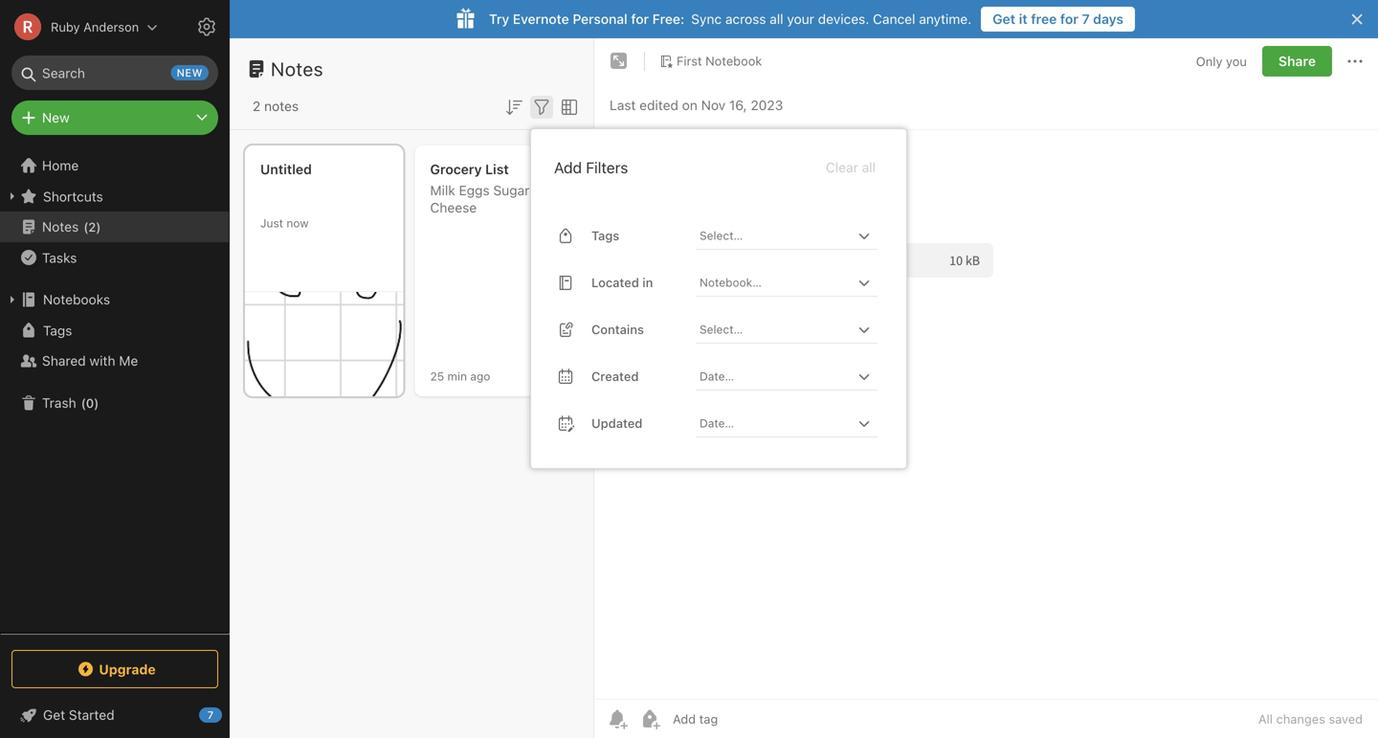 Task type: locate. For each thing, give the bounding box(es) containing it.
)
[[96, 220, 101, 234], [94, 396, 99, 410]]

Add tag field
[[671, 711, 815, 727]]

1 horizontal spatial notes
[[271, 57, 324, 80]]

1 vertical spatial )
[[94, 396, 99, 410]]

1 vertical spatial (
[[81, 396, 86, 410]]

1 horizontal spatial get
[[993, 11, 1016, 27]]

1 date… from the top
[[700, 369, 735, 383]]

 input text field
[[698, 269, 853, 296]]

0 vertical spatial 7
[[1083, 11, 1090, 27]]

get inside help and learning task checklist field
[[43, 707, 65, 723]]

for right free
[[1061, 11, 1079, 27]]

 input text field inside "tags" 'field'
[[698, 222, 853, 249]]

1 horizontal spatial tags
[[592, 228, 620, 243]]

expand notebooks image
[[5, 292, 20, 307]]

1 horizontal spatial 2
[[253, 98, 261, 114]]

) right trash
[[94, 396, 99, 410]]

get left started
[[43, 707, 65, 723]]

0 horizontal spatial all
[[770, 11, 784, 27]]

tags inside button
[[43, 322, 72, 338]]

2 notes
[[253, 98, 299, 114]]

 input text field for tags
[[698, 222, 853, 249]]

get left it
[[993, 11, 1016, 27]]

only
[[1197, 54, 1223, 68]]

first notebook
[[677, 54, 763, 68]]

1 vertical spatial get
[[43, 707, 65, 723]]

2  date picker field from the top
[[696, 410, 895, 437]]

0 vertical spatial 2
[[253, 98, 261, 114]]

evernote
[[513, 11, 570, 27]]

trash
[[42, 395, 76, 411]]

0 horizontal spatial tags
[[43, 322, 72, 338]]

notes up tasks
[[42, 219, 79, 235]]

date…
[[700, 369, 735, 383], [700, 416, 735, 430]]

( for trash
[[81, 396, 86, 410]]

get it free for 7 days
[[993, 11, 1124, 27]]

add tag image
[[639, 708, 662, 731]]

located
[[592, 275, 640, 290]]

only you
[[1197, 54, 1248, 68]]

tree
[[0, 150, 230, 633]]

edited
[[640, 97, 679, 113]]

get started
[[43, 707, 115, 723]]

untitled
[[260, 161, 312, 177]]

 Date picker field
[[696, 363, 895, 390], [696, 410, 895, 437]]

2
[[253, 98, 261, 114], [88, 220, 96, 234]]

0 horizontal spatial 2
[[88, 220, 96, 234]]

2 for from the left
[[1061, 11, 1079, 27]]

25
[[430, 370, 444, 383]]

notes inside note list element
[[271, 57, 324, 80]]

0 vertical spatial (
[[84, 220, 88, 234]]

notes up notes
[[271, 57, 324, 80]]

1 vertical spatial  date picker field
[[696, 410, 895, 437]]

0 vertical spatial get
[[993, 11, 1016, 27]]

all left your
[[770, 11, 784, 27]]

personal
[[573, 11, 628, 27]]

0 vertical spatial  input text field
[[698, 222, 853, 249]]

1 vertical spatial tags
[[43, 322, 72, 338]]

saved
[[1330, 712, 1364, 726]]

get
[[993, 11, 1016, 27], [43, 707, 65, 723]]

 input text field inside contains field
[[698, 316, 853, 343]]

) for notes
[[96, 220, 101, 234]]

(
[[84, 220, 88, 234], [81, 396, 86, 410]]

list
[[486, 161, 509, 177]]

all
[[1259, 712, 1274, 726]]

 input text field down  input text box
[[698, 316, 853, 343]]

) inside trash ( 0 )
[[94, 396, 99, 410]]

 input text field
[[698, 222, 853, 249], [698, 316, 853, 343]]

0 horizontal spatial notes
[[42, 219, 79, 235]]

notes inside tree
[[42, 219, 79, 235]]

contains
[[592, 322, 644, 337]]

notes for notes
[[271, 57, 324, 80]]

1 vertical spatial all
[[862, 159, 876, 175]]

first
[[677, 54, 702, 68]]

( for notes
[[84, 220, 88, 234]]

add
[[554, 158, 582, 176]]

notes
[[264, 98, 299, 114]]

) down shortcuts button
[[96, 220, 101, 234]]

for for free:
[[631, 11, 649, 27]]

for
[[631, 11, 649, 27], [1061, 11, 1079, 27]]

you
[[1227, 54, 1248, 68]]

grocery list milk eggs sugar cheese
[[430, 161, 530, 215]]

0 vertical spatial tags
[[592, 228, 620, 243]]

notes
[[271, 57, 324, 80], [42, 219, 79, 235]]

1 for from the left
[[631, 11, 649, 27]]

1  input text field from the top
[[698, 222, 853, 249]]

Contains field
[[696, 316, 878, 344]]

0 vertical spatial  date picker field
[[696, 363, 895, 390]]

1 vertical spatial date…
[[700, 416, 735, 430]]

all
[[770, 11, 784, 27], [862, 159, 876, 175]]

0 vertical spatial all
[[770, 11, 784, 27]]

1 horizontal spatial for
[[1061, 11, 1079, 27]]

0 vertical spatial )
[[96, 220, 101, 234]]

( inside trash ( 0 )
[[81, 396, 86, 410]]

0 vertical spatial notes
[[271, 57, 324, 80]]

settings image
[[195, 15, 218, 38]]

sugar
[[494, 182, 530, 198]]

 date picker field for updated
[[696, 410, 895, 437]]

all right the clear
[[862, 159, 876, 175]]

created
[[592, 369, 639, 384]]

located in
[[592, 275, 653, 290]]

clear all button
[[824, 156, 878, 179]]

devices.
[[818, 11, 870, 27]]

more actions image
[[1344, 50, 1367, 73]]

1 vertical spatial 7
[[208, 709, 214, 722]]

date… for updated
[[700, 416, 735, 430]]

1 vertical spatial 2
[[88, 220, 96, 234]]

cancel
[[873, 11, 916, 27]]

( right trash
[[81, 396, 86, 410]]

2 down shortcuts at the left top
[[88, 220, 96, 234]]

7 left click to collapse image
[[208, 709, 214, 722]]

7 inside "button"
[[1083, 11, 1090, 27]]

1 horizontal spatial all
[[862, 159, 876, 175]]

 date picker field for created
[[696, 363, 895, 390]]

thumbnail image
[[245, 292, 404, 396]]

0 vertical spatial date…
[[700, 369, 735, 383]]

 input text field up  input text box
[[698, 222, 853, 249]]

0 horizontal spatial 7
[[208, 709, 214, 722]]

1 horizontal spatial 7
[[1083, 11, 1090, 27]]

notebooks link
[[0, 284, 229, 315]]

tags
[[592, 228, 620, 243], [43, 322, 72, 338]]

trash ( 0 )
[[42, 395, 99, 411]]

get inside "button"
[[993, 11, 1016, 27]]

0 horizontal spatial for
[[631, 11, 649, 27]]

) inside notes ( 2 )
[[96, 220, 101, 234]]

( down shortcuts at the left top
[[84, 220, 88, 234]]

last edited on nov 16, 2023
[[610, 97, 784, 113]]

notebook
[[706, 54, 763, 68]]

Search text field
[[25, 56, 205, 90]]

free:
[[653, 11, 685, 27]]

0
[[86, 396, 94, 410]]

7
[[1083, 11, 1090, 27], [208, 709, 214, 722]]

Note Editor text field
[[595, 130, 1379, 699]]

1  date picker field from the top
[[696, 363, 895, 390]]

share
[[1279, 53, 1317, 69]]

for left free:
[[631, 11, 649, 27]]

all inside button
[[862, 159, 876, 175]]

tags up "located"
[[592, 228, 620, 243]]

0 horizontal spatial get
[[43, 707, 65, 723]]

tags up shared
[[43, 322, 72, 338]]

expand note image
[[608, 50, 631, 73]]

1 vertical spatial  input text field
[[698, 316, 853, 343]]

date… for created
[[700, 369, 735, 383]]

( inside notes ( 2 )
[[84, 220, 88, 234]]

for inside "button"
[[1061, 11, 1079, 27]]

2  input text field from the top
[[698, 316, 853, 343]]

1 vertical spatial notes
[[42, 219, 79, 235]]

2 date… from the top
[[700, 416, 735, 430]]

7 left days
[[1083, 11, 1090, 27]]

2 left notes
[[253, 98, 261, 114]]



Task type: vqa. For each thing, say whether or not it's contained in the screenshot.
All changes saved
yes



Task type: describe. For each thing, give the bounding box(es) containing it.
new search field
[[25, 56, 209, 90]]

More actions field
[[1344, 46, 1367, 77]]

notes for notes ( 2 )
[[42, 219, 79, 235]]

cheese
[[430, 200, 477, 215]]

home link
[[0, 150, 230, 181]]

get it free for 7 days button
[[982, 7, 1136, 32]]

clear
[[826, 159, 859, 175]]

2 inside notes ( 2 )
[[88, 220, 96, 234]]

new button
[[11, 101, 218, 135]]

eggs
[[459, 182, 490, 198]]

me
[[119, 353, 138, 369]]

ago
[[470, 370, 491, 383]]

grocery
[[430, 161, 482, 177]]

7 inside help and learning task checklist field
[[208, 709, 214, 722]]

Tags field
[[696, 222, 878, 250]]

first notebook button
[[653, 48, 769, 75]]

started
[[69, 707, 115, 723]]

note list element
[[230, 38, 595, 738]]

tags button
[[0, 315, 229, 346]]

get for get started
[[43, 707, 65, 723]]

days
[[1094, 11, 1124, 27]]

nov
[[702, 97, 726, 113]]

updated
[[592, 416, 643, 430]]

2023
[[751, 97, 784, 113]]

add filters image
[[530, 96, 553, 119]]

notes ( 2 )
[[42, 219, 101, 235]]

filters
[[586, 158, 628, 176]]

for for 7
[[1061, 11, 1079, 27]]

in
[[643, 275, 653, 290]]

View options field
[[553, 94, 581, 119]]

shortcuts button
[[0, 181, 229, 212]]

add filters
[[554, 158, 628, 176]]

anderson
[[83, 20, 139, 34]]

new
[[42, 110, 70, 125]]

just
[[260, 216, 283, 230]]

milk
[[430, 182, 456, 198]]

last
[[610, 97, 636, 113]]

shared with me
[[42, 353, 138, 369]]

2 inside note list element
[[253, 98, 261, 114]]

shared
[[42, 353, 86, 369]]

on
[[682, 97, 698, 113]]

try evernote personal for free: sync across all your devices. cancel anytime.
[[489, 11, 972, 27]]

click to collapse image
[[223, 703, 237, 726]]

now
[[287, 216, 309, 230]]

shared with me link
[[0, 346, 229, 376]]

min
[[448, 370, 467, 383]]

sync
[[692, 11, 722, 27]]

home
[[42, 158, 79, 173]]

Account field
[[0, 8, 158, 46]]

tasks button
[[0, 242, 229, 273]]

Add filters field
[[530, 94, 553, 119]]

Located in field
[[696, 269, 878, 297]]

free
[[1032, 11, 1057, 27]]

note window element
[[595, 38, 1379, 738]]

changes
[[1277, 712, 1326, 726]]

Help and Learning task checklist field
[[0, 700, 230, 731]]

just now
[[260, 216, 309, 230]]

tree containing home
[[0, 150, 230, 633]]

anytime.
[[920, 11, 972, 27]]

it
[[1019, 11, 1028, 27]]

across
[[726, 11, 767, 27]]

ruby anderson
[[51, 20, 139, 34]]

all changes saved
[[1259, 712, 1364, 726]]

 input text field for contains
[[698, 316, 853, 343]]

try
[[489, 11, 510, 27]]

share button
[[1263, 46, 1333, 77]]

clear all
[[826, 159, 876, 175]]

upgrade button
[[11, 650, 218, 688]]

25 min ago
[[430, 370, 491, 383]]

ruby
[[51, 20, 80, 34]]

add a reminder image
[[606, 708, 629, 731]]

upgrade
[[99, 661, 156, 677]]

with
[[90, 353, 115, 369]]

get for get it free for 7 days
[[993, 11, 1016, 27]]

) for trash
[[94, 396, 99, 410]]

Sort options field
[[503, 94, 526, 119]]

new
[[177, 67, 203, 79]]

your
[[788, 11, 815, 27]]

tasks
[[42, 250, 77, 265]]

notebooks
[[43, 292, 110, 307]]

shortcuts
[[43, 188, 103, 204]]

16,
[[730, 97, 747, 113]]



